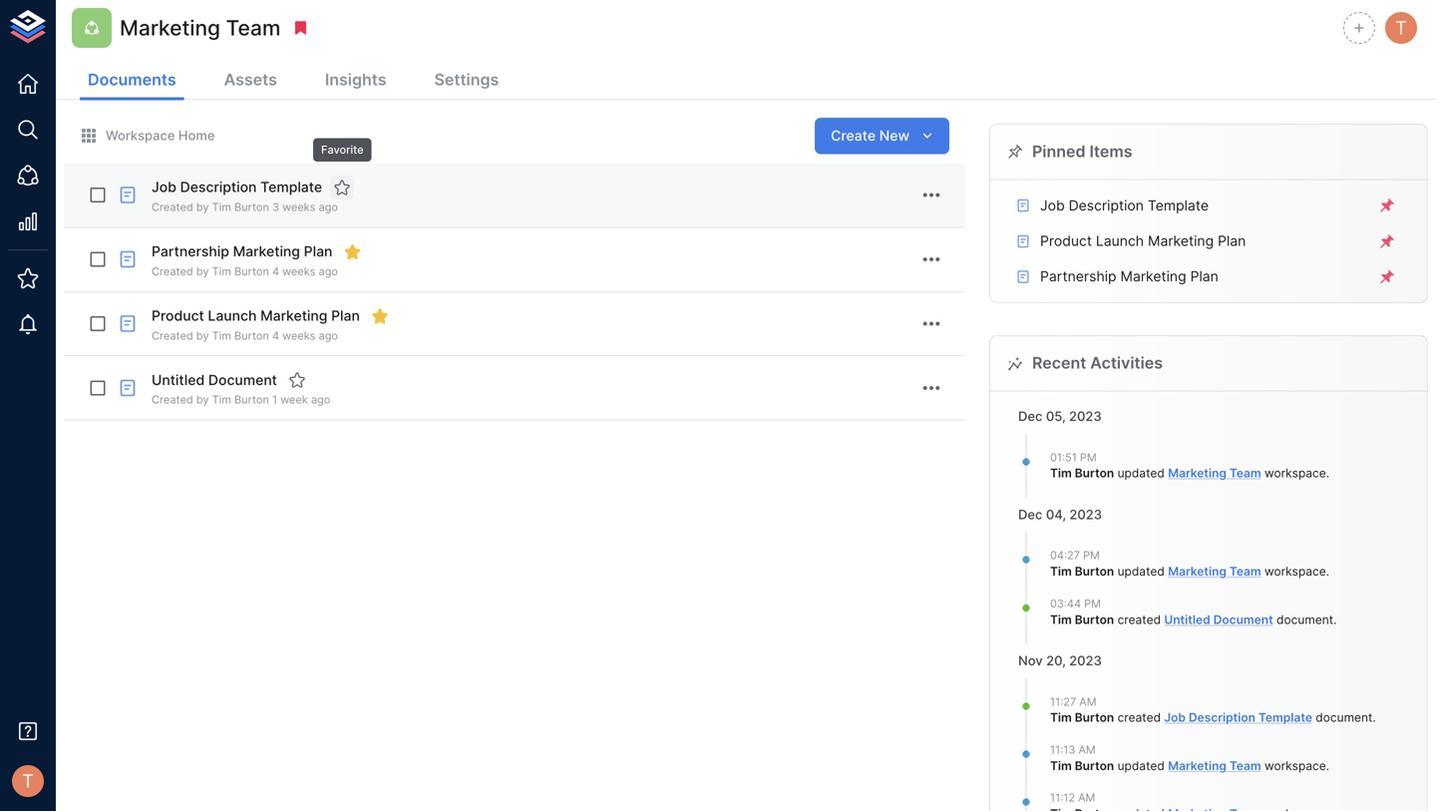 Task type: locate. For each thing, give the bounding box(es) containing it.
0 vertical spatial marketing team link
[[1168, 466, 1262, 481]]

created up untitled document
[[152, 329, 193, 342]]

1 vertical spatial updated
[[1118, 564, 1165, 579]]

0 vertical spatial workspace
[[1265, 466, 1327, 481]]

team inside the "04:27 pm tim burton updated marketing team workspace ."
[[1230, 564, 1262, 579]]

1 horizontal spatial document
[[1214, 612, 1274, 627]]

workspace
[[1265, 466, 1327, 481], [1265, 564, 1327, 579], [1265, 759, 1327, 773]]

1 vertical spatial job description template
[[1041, 197, 1209, 214]]

partnership
[[152, 243, 229, 260], [1041, 268, 1117, 285]]

untitled document link
[[1165, 612, 1274, 627]]

ago for plan
[[319, 265, 338, 278]]

partnership inside the partnership marketing plan link
[[1041, 268, 1117, 285]]

3 2023 from the top
[[1070, 653, 1102, 668]]

marketing up the "04:27 pm tim burton updated marketing team workspace ."
[[1168, 466, 1227, 481]]

workspace home
[[106, 128, 215, 143]]

.
[[1327, 466, 1330, 481], [1327, 564, 1330, 579], [1334, 612, 1337, 627], [1373, 710, 1376, 725], [1327, 759, 1330, 773]]

tim down 11:27
[[1051, 710, 1072, 725]]

insights
[[325, 70, 387, 89]]

0 vertical spatial partnership marketing plan
[[152, 243, 333, 260]]

tim left 3
[[212, 201, 231, 213]]

created down created by tim burton 3 weeks ago
[[152, 265, 193, 278]]

2023 for dec 05, 2023
[[1069, 409, 1102, 424]]

1 vertical spatial document
[[1316, 710, 1373, 725]]

product launch marketing plan
[[1041, 232, 1246, 249], [152, 307, 360, 324]]

2 created from the top
[[1118, 710, 1161, 725]]

by down created by tim burton 3 weeks ago
[[196, 265, 209, 278]]

job description template up created by tim burton 3 weeks ago
[[152, 179, 322, 196]]

1 vertical spatial launch
[[208, 307, 257, 324]]

team for 04:27 pm tim burton updated marketing team workspace .
[[1230, 564, 1262, 579]]

dec left 05,
[[1019, 409, 1043, 424]]

2023 for dec 04, 2023
[[1070, 507, 1103, 522]]

4 by from the top
[[196, 393, 209, 406]]

created down untitled document
[[152, 393, 193, 406]]

t for the topmost t button
[[1396, 17, 1408, 39]]

1 unpin image from the top
[[1379, 197, 1397, 215]]

2 4 from the top
[[272, 329, 279, 342]]

1 vertical spatial weeks
[[282, 265, 316, 278]]

marketing
[[120, 15, 220, 40], [1148, 232, 1214, 249], [233, 243, 300, 260], [1121, 268, 1187, 285], [260, 307, 328, 324], [1168, 466, 1227, 481], [1168, 564, 1227, 579], [1168, 759, 1227, 773]]

0 vertical spatial template
[[260, 179, 322, 196]]

created
[[152, 201, 193, 213], [152, 265, 193, 278], [152, 329, 193, 342], [152, 393, 193, 406]]

burton inside 03:44 pm tim burton created untitled document document .
[[1075, 612, 1115, 627]]

pm right 04:27
[[1083, 549, 1100, 562]]

dec left the 04,
[[1019, 507, 1043, 522]]

burton
[[234, 201, 269, 213], [234, 265, 269, 278], [234, 329, 269, 342], [234, 393, 269, 406], [1075, 466, 1115, 481], [1075, 564, 1115, 579], [1075, 612, 1115, 627], [1075, 710, 1115, 725], [1075, 759, 1115, 773]]

1 created from the top
[[1118, 612, 1161, 627]]

job down workspace home in the left of the page
[[152, 179, 176, 196]]

1 vertical spatial marketing team link
[[1168, 564, 1262, 579]]

burton inside 11:13 am tim burton updated marketing team workspace .
[[1075, 759, 1115, 773]]

2 vertical spatial description
[[1189, 710, 1256, 725]]

3 created from the top
[[152, 329, 193, 342]]

1 by from the top
[[196, 201, 209, 213]]

4 for launch
[[272, 329, 279, 342]]

1 vertical spatial created
[[1118, 710, 1161, 725]]

0 vertical spatial product
[[1041, 232, 1092, 249]]

burton down created by tim burton 3 weeks ago
[[234, 265, 269, 278]]

remove bookmark image
[[292, 19, 310, 37]]

tim inside 03:44 pm tim burton created untitled document document .
[[1051, 612, 1072, 627]]

0 vertical spatial unpin image
[[1379, 197, 1397, 215]]

2 horizontal spatial job
[[1165, 710, 1186, 725]]

1 horizontal spatial template
[[1148, 197, 1209, 214]]

1 vertical spatial job description template link
[[1165, 710, 1313, 725]]

product down pinned
[[1041, 232, 1092, 249]]

1 vertical spatial t
[[22, 770, 34, 792]]

weeks down created by tim burton 3 weeks ago
[[282, 265, 316, 278]]

1 vertical spatial template
[[1148, 197, 1209, 214]]

untitled document
[[152, 372, 277, 388]]

4 for marketing
[[272, 265, 279, 278]]

am right "11:12" on the right bottom
[[1079, 791, 1096, 804]]

by down untitled document
[[196, 393, 209, 406]]

document
[[208, 372, 277, 388], [1214, 612, 1274, 627]]

tim up untitled document
[[212, 329, 231, 342]]

0 vertical spatial product launch marketing plan
[[1041, 232, 1246, 249]]

0 vertical spatial document
[[1277, 612, 1334, 627]]

updated for 01:51 pm tim burton updated marketing team workspace .
[[1118, 466, 1165, 481]]

0 horizontal spatial product launch marketing plan
[[152, 307, 360, 324]]

tim down untitled document
[[212, 393, 231, 406]]

product
[[1041, 232, 1092, 249], [152, 307, 204, 324]]

recent
[[1033, 353, 1087, 373]]

2 2023 from the top
[[1070, 507, 1103, 522]]

job description template inside button
[[1041, 197, 1209, 214]]

marketing up favorite icon
[[260, 307, 328, 324]]

by down "home"
[[196, 201, 209, 213]]

0 horizontal spatial job description template
[[152, 179, 322, 196]]

1 created from the top
[[152, 201, 193, 213]]

job inside the 11:27 am tim burton created job description template document .
[[1165, 710, 1186, 725]]

1 weeks from the top
[[282, 201, 316, 213]]

document
[[1277, 612, 1334, 627], [1316, 710, 1373, 725]]

0 vertical spatial t button
[[1383, 9, 1421, 47]]

1 dec from the top
[[1019, 409, 1043, 424]]

burton down 04:27
[[1075, 564, 1115, 579]]

11:13
[[1051, 743, 1076, 756]]

partnership marketing plan down product launch marketing plan link
[[1041, 268, 1219, 285]]

pm right 03:44 at the bottom of the page
[[1085, 597, 1101, 610]]

0 vertical spatial description
[[180, 179, 257, 196]]

0 horizontal spatial untitled
[[152, 372, 205, 388]]

product up untitled document
[[152, 307, 204, 324]]

2 vertical spatial workspace
[[1265, 759, 1327, 773]]

burton up untitled document
[[234, 329, 269, 342]]

1 horizontal spatial launch
[[1096, 232, 1144, 249]]

created inside 03:44 pm tim burton created untitled document document .
[[1118, 612, 1161, 627]]

created by tim burton 4 weeks ago
[[152, 265, 338, 278], [152, 329, 338, 342]]

remove favorite image
[[344, 243, 362, 261]]

0 vertical spatial pm
[[1080, 451, 1097, 464]]

t
[[1396, 17, 1408, 39], [22, 770, 34, 792]]

launch up untitled document
[[208, 307, 257, 324]]

burton inside 01:51 pm tim burton updated marketing team workspace .
[[1075, 466, 1115, 481]]

settings
[[434, 70, 499, 89]]

pm for 01:51 pm tim burton updated marketing team workspace .
[[1080, 451, 1097, 464]]

team
[[226, 15, 281, 40], [1230, 466, 1262, 481], [1230, 564, 1262, 579], [1230, 759, 1262, 773]]

am inside 11:13 am tim burton updated marketing team workspace .
[[1079, 743, 1096, 756]]

0 vertical spatial job
[[152, 179, 176, 196]]

weeks for marketing
[[282, 329, 316, 342]]

by
[[196, 201, 209, 213], [196, 265, 209, 278], [196, 329, 209, 342], [196, 393, 209, 406]]

product launch marketing plan up untitled document
[[152, 307, 360, 324]]

by up untitled document
[[196, 329, 209, 342]]

1 4 from the top
[[272, 265, 279, 278]]

partnership marketing plan down created by tim burton 3 weeks ago
[[152, 243, 333, 260]]

1 vertical spatial 4
[[272, 329, 279, 342]]

job description template link
[[1015, 196, 1376, 215], [1165, 710, 1313, 725]]

1 vertical spatial unpin image
[[1379, 232, 1397, 250]]

marketing up documents
[[120, 15, 220, 40]]

updated inside 11:13 am tim burton updated marketing team workspace .
[[1118, 759, 1165, 773]]

2023 right 05,
[[1069, 409, 1102, 424]]

1 horizontal spatial partnership
[[1041, 268, 1117, 285]]

create new button
[[815, 117, 950, 154]]

updated inside the "04:27 pm tim burton updated marketing team workspace ."
[[1118, 564, 1165, 579]]

. inside 11:13 am tim burton updated marketing team workspace .
[[1327, 759, 1330, 773]]

weeks right 3
[[282, 201, 316, 213]]

untitled down the "04:27 pm tim burton updated marketing team workspace ."
[[1165, 612, 1211, 627]]

marketing team link for 04:27 pm tim burton updated marketing team workspace .
[[1168, 564, 1262, 579]]

03:44 pm tim burton created untitled document document .
[[1051, 597, 1337, 627]]

marketing inside the "04:27 pm tim burton updated marketing team workspace ."
[[1168, 564, 1227, 579]]

unpin image
[[1379, 197, 1397, 215], [1379, 232, 1397, 250]]

2 vertical spatial 2023
[[1070, 653, 1102, 668]]

2 marketing team link from the top
[[1168, 564, 1262, 579]]

workspace inside 11:13 am tim burton updated marketing team workspace .
[[1265, 759, 1327, 773]]

job description template link up 11:13 am tim burton updated marketing team workspace .
[[1165, 710, 1313, 725]]

1 2023 from the top
[[1069, 409, 1102, 424]]

0 vertical spatial created
[[1118, 612, 1161, 627]]

am inside the 11:27 am tim burton created job description template document .
[[1080, 695, 1097, 708]]

weeks for template
[[282, 201, 316, 213]]

job description template link inside button
[[1015, 196, 1376, 215]]

pm right 01:51
[[1080, 451, 1097, 464]]

am right the 11:13
[[1079, 743, 1096, 756]]

tim down 01:51
[[1051, 466, 1072, 481]]

1 vertical spatial untitled
[[1165, 612, 1211, 627]]

weeks up favorite icon
[[282, 329, 316, 342]]

1 vertical spatial product launch marketing plan
[[152, 307, 360, 324]]

marketing team link down the 11:27 am tim burton created job description template document .
[[1168, 759, 1262, 773]]

1
[[272, 393, 277, 406]]

2 vertical spatial job
[[1165, 710, 1186, 725]]

0 vertical spatial job description template link
[[1015, 196, 1376, 215]]

4 created from the top
[[152, 393, 193, 406]]

job down pinned
[[1041, 197, 1065, 214]]

2 workspace from the top
[[1265, 564, 1327, 579]]

job description template
[[152, 179, 322, 196], [1041, 197, 1209, 214]]

created for job
[[1118, 710, 1161, 725]]

1 updated from the top
[[1118, 466, 1165, 481]]

job up 11:13 am tim burton updated marketing team workspace .
[[1165, 710, 1186, 725]]

0 vertical spatial 4
[[272, 265, 279, 278]]

by for untitled
[[196, 393, 209, 406]]

created by tim burton 4 weeks ago for marketing
[[152, 265, 338, 278]]

partnership marketing plan inside button
[[1041, 268, 1219, 285]]

1 vertical spatial description
[[1069, 197, 1144, 214]]

pm inside 03:44 pm tim burton created untitled document document .
[[1085, 597, 1101, 610]]

untitled up created by tim burton 1 week ago
[[152, 372, 205, 388]]

2 horizontal spatial description
[[1189, 710, 1256, 725]]

description down items
[[1069, 197, 1144, 214]]

t button
[[1383, 9, 1421, 47], [6, 759, 50, 803]]

marketing team
[[120, 15, 281, 40]]

1 horizontal spatial partnership marketing plan
[[1041, 268, 1219, 285]]

marketing up 03:44 pm tim burton created untitled document document .
[[1168, 564, 1227, 579]]

1 vertical spatial am
[[1079, 743, 1096, 756]]

created by tim burton 4 weeks ago down created by tim burton 3 weeks ago
[[152, 265, 338, 278]]

ago
[[319, 201, 338, 213], [319, 265, 338, 278], [319, 329, 338, 342], [311, 393, 331, 406]]

launch up the partnership marketing plan link
[[1096, 232, 1144, 249]]

pm inside the "04:27 pm tim burton updated marketing team workspace ."
[[1083, 549, 1100, 562]]

marketing down the 11:27 am tim burton created job description template document .
[[1168, 759, 1227, 773]]

untitled inside 03:44 pm tim burton created untitled document document .
[[1165, 612, 1211, 627]]

ago for template
[[319, 201, 338, 213]]

3 updated from the top
[[1118, 759, 1165, 773]]

. inside 03:44 pm tim burton created untitled document document .
[[1334, 612, 1337, 627]]

marketing inside 01:51 pm tim burton updated marketing team workspace .
[[1168, 466, 1227, 481]]

marketing inside button
[[1121, 268, 1187, 285]]

updated
[[1118, 466, 1165, 481], [1118, 564, 1165, 579], [1118, 759, 1165, 773]]

job description template down items
[[1041, 197, 1209, 214]]

am for updated
[[1079, 743, 1096, 756]]

unpin image
[[1379, 268, 1397, 286]]

tim
[[212, 201, 231, 213], [212, 265, 231, 278], [212, 329, 231, 342], [212, 393, 231, 406], [1051, 466, 1072, 481], [1051, 564, 1072, 579], [1051, 612, 1072, 627], [1051, 710, 1072, 725], [1051, 759, 1072, 773]]

0 vertical spatial launch
[[1096, 232, 1144, 249]]

1 created by tim burton 4 weeks ago from the top
[[152, 265, 338, 278]]

document down the "04:27 pm tim burton updated marketing team workspace ."
[[1214, 612, 1274, 627]]

description
[[180, 179, 257, 196], [1069, 197, 1144, 214], [1189, 710, 1256, 725]]

2 unpin image from the top
[[1379, 232, 1397, 250]]

4 up 1
[[272, 329, 279, 342]]

2 created from the top
[[152, 265, 193, 278]]

2 created by tim burton 4 weeks ago from the top
[[152, 329, 338, 342]]

0 horizontal spatial t button
[[6, 759, 50, 803]]

plan left remove favorite icon
[[304, 243, 333, 260]]

1 vertical spatial job
[[1041, 197, 1065, 214]]

1 vertical spatial 2023
[[1070, 507, 1103, 522]]

updated for 11:13 am tim burton updated marketing team workspace .
[[1118, 759, 1165, 773]]

2023 right 20, at the right of page
[[1070, 653, 1102, 668]]

burton down 01:51
[[1075, 466, 1115, 481]]

unpin image for job description template
[[1379, 197, 1397, 215]]

0 horizontal spatial template
[[260, 179, 322, 196]]

plan
[[1218, 232, 1246, 249], [304, 243, 333, 260], [1191, 268, 1219, 285], [331, 307, 360, 324]]

job description template link up product launch marketing plan link
[[1015, 196, 1376, 215]]

description up 11:13 am tim burton updated marketing team workspace .
[[1189, 710, 1256, 725]]

4
[[272, 265, 279, 278], [272, 329, 279, 342]]

2 weeks from the top
[[282, 265, 316, 278]]

1 horizontal spatial t
[[1396, 17, 1408, 39]]

3
[[272, 201, 279, 213]]

am for created
[[1080, 695, 1097, 708]]

2 vertical spatial template
[[1259, 710, 1313, 725]]

1 vertical spatial created by tim burton 4 weeks ago
[[152, 329, 338, 342]]

document up created by tim burton 1 week ago
[[208, 372, 277, 388]]

product inside button
[[1041, 232, 1092, 249]]

updated inside 01:51 pm tim burton updated marketing team workspace .
[[1118, 466, 1165, 481]]

by for job
[[196, 201, 209, 213]]

1 vertical spatial dec
[[1019, 507, 1043, 522]]

marketing team link up 03:44 pm tim burton created untitled document document .
[[1168, 564, 1262, 579]]

favorite tooltip
[[311, 136, 374, 176]]

burton down 03:44 at the bottom of the page
[[1075, 612, 1115, 627]]

unpin image inside job description template button
[[1379, 197, 1397, 215]]

2023
[[1069, 409, 1102, 424], [1070, 507, 1103, 522], [1070, 653, 1102, 668]]

tim inside the 11:27 am tim burton created job description template document .
[[1051, 710, 1072, 725]]

1 horizontal spatial job description template
[[1041, 197, 1209, 214]]

. inside the 11:27 am tim burton created job description template document .
[[1373, 710, 1376, 725]]

. inside 01:51 pm tim burton updated marketing team workspace .
[[1327, 466, 1330, 481]]

marketing team link up the "04:27 pm tim burton updated marketing team workspace ."
[[1168, 466, 1262, 481]]

3 workspace from the top
[[1265, 759, 1327, 773]]

launch
[[1096, 232, 1144, 249], [208, 307, 257, 324]]

am
[[1080, 695, 1097, 708], [1079, 743, 1096, 756], [1079, 791, 1096, 804]]

favorite image
[[333, 179, 351, 197]]

burton down 11:27
[[1075, 710, 1115, 725]]

2 vertical spatial pm
[[1085, 597, 1101, 610]]

unpin image inside product launch marketing plan button
[[1379, 232, 1397, 250]]

partnership marketing plan
[[152, 243, 333, 260], [1041, 268, 1219, 285]]

2 by from the top
[[196, 265, 209, 278]]

untitled
[[152, 372, 205, 388], [1165, 612, 1211, 627]]

0 vertical spatial document
[[208, 372, 277, 388]]

team inside 11:13 am tim burton updated marketing team workspace .
[[1230, 759, 1262, 773]]

0 vertical spatial dec
[[1019, 409, 1043, 424]]

3 by from the top
[[196, 329, 209, 342]]

document inside the 11:27 am tim burton created job description template document .
[[1316, 710, 1373, 725]]

2 vertical spatial updated
[[1118, 759, 1165, 773]]

template
[[260, 179, 322, 196], [1148, 197, 1209, 214], [1259, 710, 1313, 725]]

3 weeks from the top
[[282, 329, 316, 342]]

workspace for 04:27 pm tim burton updated marketing team workspace .
[[1265, 564, 1327, 579]]

ago for marketing
[[319, 329, 338, 342]]

nov 20, 2023
[[1019, 653, 1102, 668]]

assets link
[[216, 62, 285, 100]]

0 vertical spatial am
[[1080, 695, 1097, 708]]

0 vertical spatial weeks
[[282, 201, 316, 213]]

1 marketing team link from the top
[[1168, 466, 1262, 481]]

created by tim burton 3 weeks ago
[[152, 201, 338, 213]]

insights link
[[317, 62, 395, 100]]

2 updated from the top
[[1118, 564, 1165, 579]]

1 workspace from the top
[[1265, 466, 1327, 481]]

pm
[[1080, 451, 1097, 464], [1083, 549, 1100, 562], [1085, 597, 1101, 610]]

2 vertical spatial weeks
[[282, 329, 316, 342]]

created for product
[[152, 329, 193, 342]]

1 vertical spatial t button
[[6, 759, 50, 803]]

1 vertical spatial partnership marketing plan
[[1041, 268, 1219, 285]]

tim down 03:44 at the bottom of the page
[[1051, 612, 1072, 627]]

home
[[179, 128, 215, 143]]

1 horizontal spatial description
[[1069, 197, 1144, 214]]

2023 for nov 20, 2023
[[1070, 653, 1102, 668]]

3 marketing team link from the top
[[1168, 759, 1262, 773]]

tim down 04:27
[[1051, 564, 1072, 579]]

created down workspace home in the left of the page
[[152, 201, 193, 213]]

burton down the 11:13
[[1075, 759, 1115, 773]]

2 dec from the top
[[1019, 507, 1043, 522]]

team inside 01:51 pm tim burton updated marketing team workspace .
[[1230, 466, 1262, 481]]

plan down product launch marketing plan button
[[1191, 268, 1219, 285]]

job
[[152, 179, 176, 196], [1041, 197, 1065, 214], [1165, 710, 1186, 725]]

created inside the 11:27 am tim burton created job description template document .
[[1118, 710, 1161, 725]]

0 vertical spatial 2023
[[1069, 409, 1102, 424]]

1 horizontal spatial t button
[[1383, 9, 1421, 47]]

tim down the 11:13
[[1051, 759, 1072, 773]]

0 vertical spatial created by tim burton 4 weeks ago
[[152, 265, 338, 278]]

marketing down product launch marketing plan link
[[1121, 268, 1187, 285]]

1 vertical spatial pm
[[1083, 549, 1100, 562]]

0 horizontal spatial partnership
[[152, 243, 229, 260]]

new
[[880, 127, 910, 144]]

recent activities
[[1033, 353, 1163, 373]]

. for 01:51 pm tim burton updated marketing team workspace .
[[1327, 466, 1330, 481]]

0 horizontal spatial t
[[22, 770, 34, 792]]

dec 04, 2023
[[1019, 507, 1103, 522]]

1 vertical spatial partnership
[[1041, 268, 1117, 285]]

product launch marketing plan up the partnership marketing plan link
[[1041, 232, 1246, 249]]

marketing up the partnership marketing plan link
[[1148, 232, 1214, 249]]

partnership up recent
[[1041, 268, 1117, 285]]

marketing team link
[[1168, 466, 1262, 481], [1168, 564, 1262, 579], [1168, 759, 1262, 773]]

created by tim burton 4 weeks ago up untitled document
[[152, 329, 338, 342]]

description inside the 11:27 am tim burton created job description template document .
[[1189, 710, 1256, 725]]

04:27
[[1051, 549, 1080, 562]]

1 vertical spatial workspace
[[1265, 564, 1327, 579]]

plan down job description template button
[[1218, 232, 1246, 249]]

workspace inside the "04:27 pm tim burton updated marketing team workspace ."
[[1265, 564, 1327, 579]]

settings link
[[427, 62, 507, 100]]

am right 11:27
[[1080, 695, 1097, 708]]

partnership down created by tim burton 3 weeks ago
[[152, 243, 229, 260]]

1 horizontal spatial product
[[1041, 232, 1092, 249]]

documents
[[88, 70, 176, 89]]

pm inside 01:51 pm tim burton updated marketing team workspace .
[[1080, 451, 1097, 464]]

0 vertical spatial t
[[1396, 17, 1408, 39]]

0 horizontal spatial launch
[[208, 307, 257, 324]]

0 vertical spatial updated
[[1118, 466, 1165, 481]]

dec
[[1019, 409, 1043, 424], [1019, 507, 1043, 522]]

0 horizontal spatial product
[[152, 307, 204, 324]]

created up 11:13 am tim burton updated marketing team workspace .
[[1118, 710, 1161, 725]]

1 vertical spatial document
[[1214, 612, 1274, 627]]

2023 right the 04,
[[1070, 507, 1103, 522]]

2 horizontal spatial template
[[1259, 710, 1313, 725]]

workspace inside 01:51 pm tim burton updated marketing team workspace .
[[1265, 466, 1327, 481]]

created down the "04:27 pm tim burton updated marketing team workspace ."
[[1118, 612, 1161, 627]]

1 horizontal spatial job
[[1041, 197, 1065, 214]]

1 horizontal spatial untitled
[[1165, 612, 1211, 627]]

4 down 3
[[272, 265, 279, 278]]

description up created by tim burton 3 weeks ago
[[180, 179, 257, 196]]

2 vertical spatial marketing team link
[[1168, 759, 1262, 773]]

workspace for 01:51 pm tim burton updated marketing team workspace .
[[1265, 466, 1327, 481]]

weeks
[[282, 201, 316, 213], [282, 265, 316, 278], [282, 329, 316, 342]]

partnership marketing plan link
[[1015, 267, 1376, 287]]

1 horizontal spatial product launch marketing plan
[[1041, 232, 1246, 249]]

. inside the "04:27 pm tim burton updated marketing team workspace ."
[[1327, 564, 1330, 579]]

created
[[1118, 612, 1161, 627], [1118, 710, 1161, 725]]

pm for 03:44 pm tim burton created untitled document document .
[[1085, 597, 1101, 610]]



Task type: describe. For each thing, give the bounding box(es) containing it.
0 horizontal spatial document
[[208, 372, 277, 388]]

marketing team link for 11:13 am tim burton updated marketing team workspace .
[[1168, 759, 1262, 773]]

0 vertical spatial untitled
[[152, 372, 205, 388]]

create
[[831, 127, 876, 144]]

2 vertical spatial am
[[1079, 791, 1096, 804]]

template inside button
[[1148, 197, 1209, 214]]

favorite image
[[288, 371, 306, 389]]

burton left 3
[[234, 201, 269, 213]]

11:12
[[1051, 791, 1075, 804]]

workspace home link
[[80, 127, 215, 145]]

activities
[[1091, 353, 1163, 373]]

plan inside button
[[1191, 268, 1219, 285]]

workspace for 11:13 am tim burton updated marketing team workspace .
[[1265, 759, 1327, 773]]

burton inside the "04:27 pm tim burton updated marketing team workspace ."
[[1075, 564, 1115, 579]]

by for product
[[196, 329, 209, 342]]

04,
[[1046, 507, 1066, 522]]

tim inside the "04:27 pm tim burton updated marketing team workspace ."
[[1051, 564, 1072, 579]]

marketing team link for 01:51 pm tim burton updated marketing team workspace .
[[1168, 466, 1262, 481]]

01:51
[[1051, 451, 1077, 464]]

1 vertical spatial product
[[152, 307, 204, 324]]

0 horizontal spatial job
[[152, 179, 176, 196]]

11:27 am tim burton created job description template document .
[[1051, 695, 1376, 725]]

favorite
[[321, 143, 364, 156]]

marketing inside button
[[1148, 232, 1214, 249]]

05,
[[1046, 409, 1066, 424]]

items
[[1090, 142, 1133, 161]]

documents link
[[80, 62, 184, 100]]

job inside job description template link
[[1041, 197, 1065, 214]]

created for untitled
[[152, 393, 193, 406]]

team for 01:51 pm tim burton updated marketing team workspace .
[[1230, 466, 1262, 481]]

burton inside the 11:27 am tim burton created job description template document .
[[1075, 710, 1115, 725]]

03:44
[[1051, 597, 1081, 610]]

11:12 am
[[1051, 791, 1096, 804]]

unpin image for product launch marketing plan
[[1379, 232, 1397, 250]]

created for untitled
[[1118, 612, 1161, 627]]

tim inside 01:51 pm tim burton updated marketing team workspace .
[[1051, 466, 1072, 481]]

partnership marketing plan button
[[999, 259, 1420, 294]]

create new
[[831, 127, 910, 144]]

dec for dec 04, 2023
[[1019, 507, 1043, 522]]

marketing inside 11:13 am tim burton updated marketing team workspace .
[[1168, 759, 1227, 773]]

document inside 03:44 pm tim burton created untitled document document .
[[1277, 612, 1334, 627]]

t for leftmost t button
[[22, 770, 34, 792]]

job description template button
[[999, 188, 1420, 223]]

0 horizontal spatial partnership marketing plan
[[152, 243, 333, 260]]

team for 11:13 am tim burton updated marketing team workspace .
[[1230, 759, 1262, 773]]

01:51 pm tim burton updated marketing team workspace .
[[1051, 451, 1330, 481]]

11:13 am tim burton updated marketing team workspace .
[[1051, 743, 1330, 773]]

burton left 1
[[234, 393, 269, 406]]

remove favorite image
[[371, 307, 389, 325]]

workspace
[[106, 128, 175, 143]]

assets
[[224, 70, 277, 89]]

weeks for plan
[[282, 265, 316, 278]]

updated for 04:27 pm tim burton updated marketing team workspace .
[[1118, 564, 1165, 579]]

product launch marketing plan button
[[999, 223, 1420, 259]]

marketing down 3
[[233, 243, 300, 260]]

week
[[281, 393, 308, 406]]

pinned items
[[1033, 142, 1133, 161]]

plan left remove favorite image
[[331, 307, 360, 324]]

by for partnership
[[196, 265, 209, 278]]

nov
[[1019, 653, 1043, 668]]

description inside button
[[1069, 197, 1144, 214]]

. for 03:44 pm tim burton created untitled document document .
[[1334, 612, 1337, 627]]

created for partnership
[[152, 265, 193, 278]]

pm for 04:27 pm tim burton updated marketing team workspace .
[[1083, 549, 1100, 562]]

product launch marketing plan link
[[1015, 231, 1376, 251]]

. for 04:27 pm tim burton updated marketing team workspace .
[[1327, 564, 1330, 579]]

created by tim burton 4 weeks ago for launch
[[152, 329, 338, 342]]

dec for dec 05, 2023
[[1019, 409, 1043, 424]]

04:27 pm tim burton updated marketing team workspace .
[[1051, 549, 1330, 579]]

11:27
[[1051, 695, 1077, 708]]

0 horizontal spatial description
[[180, 179, 257, 196]]

20,
[[1047, 653, 1066, 668]]

. for 11:13 am tim burton updated marketing team workspace .
[[1327, 759, 1330, 773]]

created for job
[[152, 201, 193, 213]]

tim down created by tim burton 3 weeks ago
[[212, 265, 231, 278]]

pinned
[[1033, 142, 1086, 161]]

document inside 03:44 pm tim burton created untitled document document .
[[1214, 612, 1274, 627]]

dec 05, 2023
[[1019, 409, 1102, 424]]

created by tim burton 1 week ago
[[152, 393, 331, 406]]

tim inside 11:13 am tim burton updated marketing team workspace .
[[1051, 759, 1072, 773]]

0 vertical spatial job description template
[[152, 179, 322, 196]]

0 vertical spatial partnership
[[152, 243, 229, 260]]

product launch marketing plan inside button
[[1041, 232, 1246, 249]]

launch inside button
[[1096, 232, 1144, 249]]

template inside the 11:27 am tim burton created job description template document .
[[1259, 710, 1313, 725]]

plan inside button
[[1218, 232, 1246, 249]]



Task type: vqa. For each thing, say whether or not it's contained in the screenshot.
the Go Back icon
no



